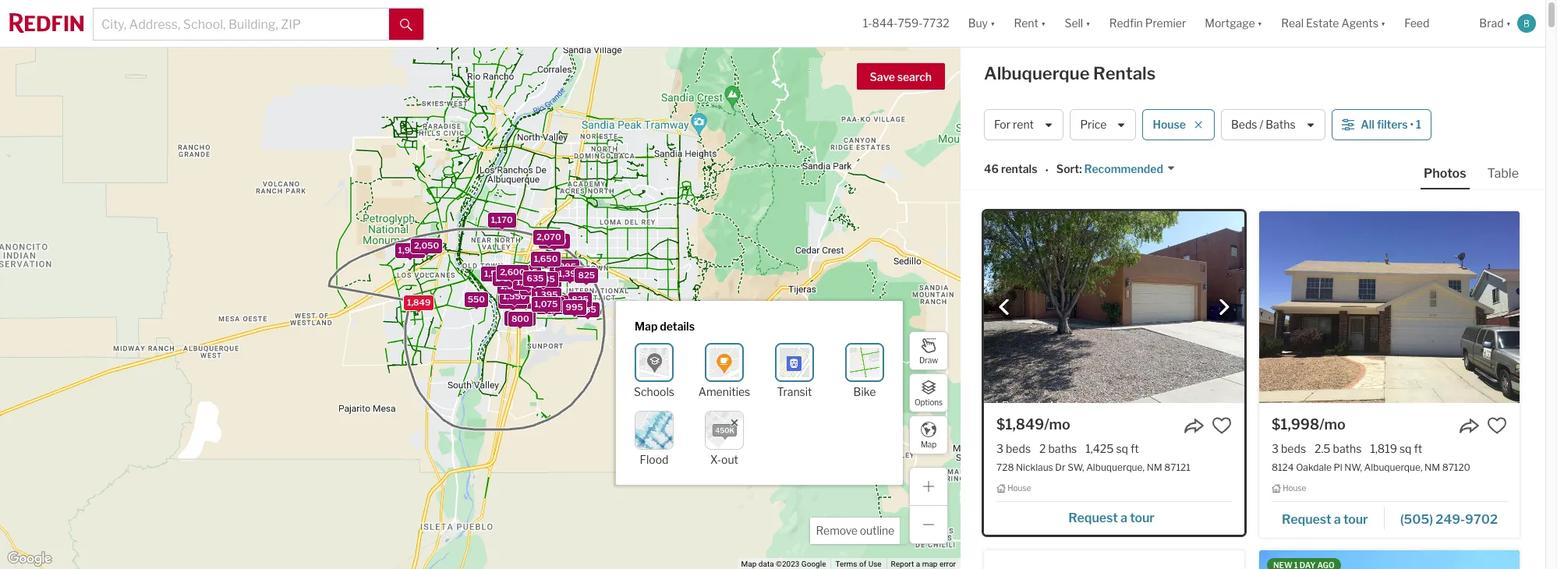 Task type: locate. For each thing, give the bounding box(es) containing it.
0 horizontal spatial map
[[635, 320, 658, 333]]

mortgage ▾ button
[[1195, 0, 1272, 47]]

1 horizontal spatial 2 units
[[540, 300, 568, 311]]

1 horizontal spatial ft
[[1414, 442, 1422, 455]]

1 horizontal spatial 985
[[579, 304, 596, 315]]

all
[[1361, 118, 1375, 131]]

dialog
[[616, 301, 903, 485]]

1 nm from the left
[[1147, 462, 1162, 473]]

995
[[520, 266, 538, 277], [566, 301, 583, 312]]

units
[[503, 273, 524, 284], [547, 300, 568, 311]]

nw,
[[1344, 462, 1362, 473]]

0 horizontal spatial 2 units
[[496, 273, 524, 284]]

1 horizontal spatial albuquerque,
[[1364, 462, 1423, 473]]

1,500 up the 1,000
[[484, 268, 508, 279]]

▾ right the sell
[[1085, 17, 1091, 30]]

map for map data ©2023 google
[[741, 560, 757, 568]]

out
[[721, 453, 738, 466]]

2,550 up 1,650
[[542, 235, 566, 246]]

1,819 sq ft
[[1370, 442, 1422, 455]]

0 vertical spatial 1,500
[[484, 268, 508, 279]]

beds / baths
[[1231, 118, 1295, 131]]

/
[[1260, 118, 1263, 131]]

2 horizontal spatial 2
[[1039, 442, 1046, 455]]

request a tour button
[[996, 505, 1232, 528], [1272, 507, 1384, 530]]

▾ for brad ▾
[[1506, 17, 1511, 30]]

2 albuquerque, from the left
[[1364, 462, 1423, 473]]

albuquerque, down 1,819 sq ft on the right bottom of page
[[1364, 462, 1423, 473]]

0 vertical spatial 2
[[496, 273, 501, 284]]

• inside 46 rentals •
[[1045, 163, 1049, 177]]

remove house image
[[1194, 120, 1203, 129]]

1 favorite button image from the left
[[1212, 416, 1232, 436]]

©2023
[[776, 560, 799, 568]]

x-out button
[[705, 411, 744, 466]]

0 horizontal spatial 3 beds
[[996, 442, 1031, 455]]

map left data
[[741, 560, 757, 568]]

1 vertical spatial 2
[[540, 300, 545, 311]]

2 beds from the left
[[1281, 442, 1306, 455]]

▾ right the buy
[[990, 17, 995, 30]]

sq right 1,425
[[1116, 442, 1128, 455]]

sort :
[[1056, 162, 1082, 176]]

2 ft from the left
[[1414, 442, 1422, 455]]

1,550
[[503, 290, 527, 301]]

schools
[[634, 385, 674, 398]]

beds up 8124
[[1281, 442, 1306, 455]]

1 horizontal spatial 3 beds
[[1272, 442, 1306, 455]]

1 horizontal spatial favorite button checkbox
[[1487, 416, 1507, 436]]

2 /mo from the left
[[1319, 416, 1346, 433]]

0 vertical spatial 2 units
[[496, 273, 524, 284]]

options
[[915, 397, 943, 407]]

/mo up 2.5 baths
[[1319, 416, 1346, 433]]

house down 728 on the bottom
[[1007, 484, 1031, 493]]

• left sort
[[1045, 163, 1049, 177]]

nicklaus
[[1016, 462, 1053, 473]]

1,500 down 2,400
[[500, 280, 525, 291]]

1 vertical spatial 1,395
[[534, 289, 558, 299]]

next button image
[[1216, 300, 1232, 315]]

report a map error
[[891, 560, 956, 568]]

850
[[534, 289, 551, 299]]

825 right 970
[[572, 293, 589, 304]]

1 vertical spatial •
[[1045, 163, 1049, 177]]

0 horizontal spatial albuquerque,
[[1086, 462, 1145, 473]]

sq right 1,819
[[1399, 442, 1412, 455]]

(505) 249-9702 link
[[1384, 505, 1507, 532]]

0 vertical spatial units
[[503, 273, 524, 284]]

buy ▾ button
[[968, 0, 995, 47]]

request a tour button down pl
[[1272, 507, 1384, 530]]

1 sq from the left
[[1116, 442, 1128, 455]]

0 vertical spatial 1,395
[[558, 268, 582, 279]]

1 horizontal spatial /mo
[[1319, 416, 1346, 433]]

rentals
[[1001, 162, 1037, 176]]

1,395
[[558, 268, 582, 279], [534, 289, 558, 299]]

all filters • 1
[[1361, 118, 1421, 131]]

844-
[[872, 17, 898, 30]]

3 beds for $1,998 /mo
[[1272, 442, 1306, 455]]

request a tour button down 728 nicklaus dr sw, albuquerque, nm 87121
[[996, 505, 1232, 528]]

0 horizontal spatial a
[[916, 560, 920, 568]]

1 horizontal spatial request a tour button
[[1272, 507, 1384, 530]]

1,020
[[523, 282, 546, 293]]

sq for $1,998 /mo
[[1399, 442, 1412, 455]]

sq for $1,849 /mo
[[1116, 442, 1128, 455]]

• for all filters • 1
[[1410, 118, 1414, 131]]

/mo up 2 baths
[[1044, 416, 1070, 433]]

2 sq from the left
[[1399, 442, 1412, 455]]

2 favorite button checkbox from the left
[[1487, 416, 1507, 436]]

3 beds up 8124
[[1272, 442, 1306, 455]]

1 horizontal spatial tour
[[1343, 512, 1368, 527]]

2 down 850
[[540, 300, 545, 311]]

buy
[[968, 17, 988, 30]]

request a tour down 728 nicklaus dr sw, albuquerque, nm 87121
[[1068, 510, 1154, 525]]

a left map
[[916, 560, 920, 568]]

1 baths from the left
[[1048, 442, 1077, 455]]

all filters • 1 button
[[1332, 109, 1431, 140]]

2 baths from the left
[[1333, 442, 1362, 455]]

1 horizontal spatial •
[[1410, 118, 1414, 131]]

of
[[859, 560, 866, 568]]

1 horizontal spatial favorite button image
[[1487, 416, 1507, 436]]

0 vertical spatial 985
[[535, 275, 553, 286]]

2 3 beds from the left
[[1272, 442, 1306, 455]]

dialog containing map details
[[616, 301, 903, 485]]

rent ▾
[[1014, 17, 1046, 30]]

0 horizontal spatial •
[[1045, 163, 1049, 177]]

request a tour down oakdale
[[1282, 512, 1368, 527]]

feed
[[1404, 17, 1429, 30]]

3
[[996, 442, 1003, 455], [1272, 442, 1279, 455]]

photo of 728 nicklaus dr sw, albuquerque, nm 87121 image
[[984, 211, 1244, 403]]

baths up the dr
[[1048, 442, 1077, 455]]

2 horizontal spatial house
[[1283, 484, 1306, 493]]

2,550 down 1,100
[[508, 313, 533, 323]]

1 albuquerque, from the left
[[1086, 462, 1145, 473]]

map for map
[[921, 439, 936, 449]]

map button
[[909, 416, 948, 455]]

0 horizontal spatial baths
[[1048, 442, 1077, 455]]

3 beds
[[996, 442, 1031, 455], [1272, 442, 1306, 455]]

3 for $1,849 /mo
[[996, 442, 1003, 455]]

filters
[[1377, 118, 1408, 131]]

0 horizontal spatial units
[[503, 273, 524, 284]]

sell ▾
[[1065, 17, 1091, 30]]

1
[[1416, 118, 1421, 131]]

save search button
[[857, 63, 945, 90]]

options button
[[909, 373, 948, 412]]

2 favorite button image from the left
[[1487, 416, 1507, 436]]

6 ▾ from the left
[[1506, 17, 1511, 30]]

▾ right mortgage
[[1257, 17, 1262, 30]]

map left details
[[635, 320, 658, 333]]

house inside 'button'
[[1153, 118, 1186, 131]]

0 horizontal spatial 995
[[520, 266, 538, 277]]

▾
[[990, 17, 995, 30], [1041, 17, 1046, 30], [1085, 17, 1091, 30], [1257, 17, 1262, 30], [1381, 17, 1386, 30], [1506, 17, 1511, 30]]

1,819
[[1370, 442, 1397, 455]]

1 horizontal spatial 3
[[1272, 442, 1279, 455]]

flood
[[640, 453, 669, 466]]

825
[[578, 269, 595, 280], [572, 293, 589, 304]]

2 left 2,400
[[496, 273, 501, 284]]

8124 oakdale pl nw, albuquerque, nm 87120
[[1272, 462, 1470, 473]]

photo of 8124 oakdale pl nw, albuquerque, nm 87120 image
[[1259, 211, 1520, 403]]

1 horizontal spatial 1,395
[[558, 268, 582, 279]]

3 up 728 on the bottom
[[996, 442, 1003, 455]]

a down 728 nicklaus dr sw, albuquerque, nm 87121
[[1120, 510, 1127, 525]]

1 vertical spatial units
[[547, 300, 568, 311]]

house
[[1153, 118, 1186, 131], [1007, 484, 1031, 493], [1283, 484, 1306, 493]]

1 3 from the left
[[996, 442, 1003, 455]]

1 horizontal spatial request
[[1282, 512, 1331, 527]]

1 3 beds from the left
[[996, 442, 1031, 455]]

albuquerque rentals
[[984, 63, 1156, 83]]

▾ for buy ▾
[[990, 17, 995, 30]]

house left remove house icon
[[1153, 118, 1186, 131]]

ft for $1,998 /mo
[[1414, 442, 1422, 455]]

• left the 1
[[1410, 118, 1414, 131]]

▾ right agents
[[1381, 17, 1386, 30]]

1 vertical spatial 985
[[579, 304, 596, 315]]

0 horizontal spatial beds
[[1006, 442, 1031, 455]]

sell ▾ button
[[1065, 0, 1091, 47]]

3 up 8124
[[1272, 442, 1279, 455]]

price button
[[1070, 109, 1136, 140]]

0 horizontal spatial /mo
[[1044, 416, 1070, 433]]

request down oakdale
[[1282, 512, 1331, 527]]

1 horizontal spatial sq
[[1399, 442, 1412, 455]]

2 nm from the left
[[1425, 462, 1440, 473]]

albuquerque, for $1,998 /mo
[[1364, 462, 1423, 473]]

albuquerque
[[984, 63, 1090, 83]]

2 3 from the left
[[1272, 442, 1279, 455]]

beds
[[1231, 118, 1257, 131]]

2 horizontal spatial map
[[921, 439, 936, 449]]

a
[[1120, 510, 1127, 525], [1334, 512, 1341, 527], [916, 560, 920, 568]]

1 ▾ from the left
[[990, 17, 995, 30]]

albuquerque, down 1,425 sq ft
[[1086, 462, 1145, 473]]

baths up nw,
[[1333, 442, 1362, 455]]

0 horizontal spatial house
[[1007, 484, 1031, 493]]

1 horizontal spatial beds
[[1281, 442, 1306, 455]]

recommended
[[1084, 162, 1163, 176]]

map inside button
[[921, 439, 936, 449]]

▾ right rent
[[1041, 17, 1046, 30]]

3 ▾ from the left
[[1085, 17, 1091, 30]]

baths
[[1266, 118, 1295, 131]]

map down the options
[[921, 439, 936, 449]]

ft right 1,819
[[1414, 442, 1422, 455]]

house down 8124
[[1283, 484, 1306, 493]]

submit search image
[[400, 19, 412, 31]]

favorite button image for $1,998 /mo
[[1487, 416, 1507, 436]]

0 horizontal spatial nm
[[1147, 462, 1162, 473]]

save
[[870, 70, 895, 83]]

1 beds from the left
[[1006, 442, 1031, 455]]

$1,998 /mo
[[1272, 416, 1346, 433]]

0 horizontal spatial request
[[1068, 510, 1118, 525]]

▾ for rent ▾
[[1041, 17, 1046, 30]]

1 horizontal spatial nm
[[1425, 462, 1440, 473]]

625
[[535, 273, 552, 284]]

x-out
[[710, 453, 738, 466]]

0 vertical spatial map
[[635, 320, 658, 333]]

a down pl
[[1334, 512, 1341, 527]]

4 ▾ from the left
[[1257, 17, 1262, 30]]

sell ▾ button
[[1055, 0, 1100, 47]]

redfin premier
[[1109, 17, 1186, 30]]

1,075
[[535, 298, 558, 309]]

0 horizontal spatial ft
[[1130, 442, 1139, 455]]

mortgage
[[1205, 17, 1255, 30]]

request down 728 nicklaus dr sw, albuquerque, nm 87121
[[1068, 510, 1118, 525]]

tour down nw,
[[1343, 512, 1368, 527]]

1 ft from the left
[[1130, 442, 1139, 455]]

0 horizontal spatial tour
[[1130, 510, 1154, 525]]

ft for $1,849 /mo
[[1130, 442, 1139, 455]]

2
[[496, 273, 501, 284], [540, 300, 545, 311], [1039, 442, 1046, 455]]

x-
[[710, 453, 721, 466]]

user photo image
[[1517, 14, 1536, 33]]

tour down 728 nicklaus dr sw, albuquerque, nm 87121
[[1130, 510, 1154, 525]]

0 horizontal spatial sq
[[1116, 442, 1128, 455]]

transit button
[[775, 343, 814, 398]]

825 right 1,285
[[578, 269, 595, 280]]

favorite button checkbox
[[1212, 416, 1232, 436], [1487, 416, 1507, 436]]

ft right 1,425
[[1130, 442, 1139, 455]]

46 rentals •
[[984, 162, 1049, 177]]

0 horizontal spatial favorite button checkbox
[[1212, 416, 1232, 436]]

1 horizontal spatial map
[[741, 560, 757, 568]]

2 ▾ from the left
[[1041, 17, 1046, 30]]

beds up 728 on the bottom
[[1006, 442, 1031, 455]]

map
[[635, 320, 658, 333], [921, 439, 936, 449], [741, 560, 757, 568]]

0 horizontal spatial 2,550
[[508, 313, 533, 323]]

1 vertical spatial map
[[921, 439, 936, 449]]

house for $1,849 /mo
[[1007, 484, 1031, 493]]

2 vertical spatial map
[[741, 560, 757, 568]]

nm left 87120
[[1425, 462, 1440, 473]]

1,650
[[534, 253, 558, 264]]

1 horizontal spatial house
[[1153, 118, 1186, 131]]

for
[[994, 118, 1011, 131]]

1,500
[[484, 268, 508, 279], [500, 280, 525, 291]]

1 horizontal spatial 995
[[566, 301, 583, 312]]

favorite button image
[[1212, 416, 1232, 436], [1487, 416, 1507, 436]]

for rent button
[[984, 109, 1064, 140]]

2 up nicklaus
[[1039, 442, 1046, 455]]

1 favorite button checkbox from the left
[[1212, 416, 1232, 436]]

map data ©2023 google
[[741, 560, 826, 568]]

baths
[[1048, 442, 1077, 455], [1333, 442, 1362, 455]]

map
[[922, 560, 938, 568]]

▾ right brad
[[1506, 17, 1511, 30]]

0 horizontal spatial 3
[[996, 442, 1003, 455]]

map region
[[0, 0, 1048, 569]]

nm left 87121
[[1147, 462, 1162, 473]]

• inside button
[[1410, 118, 1414, 131]]

1 horizontal spatial 2,550
[[542, 235, 566, 246]]

3 for $1,998 /mo
[[1272, 442, 1279, 455]]

1 vertical spatial 2 units
[[540, 300, 568, 311]]

3 beds up 728 on the bottom
[[996, 442, 1031, 455]]

0 horizontal spatial favorite button image
[[1212, 416, 1232, 436]]

albuquerque,
[[1086, 462, 1145, 473], [1364, 462, 1423, 473]]

1,170
[[491, 214, 513, 225]]

1 /mo from the left
[[1044, 416, 1070, 433]]

950
[[567, 301, 584, 312]]

0 vertical spatial 2,550
[[542, 235, 566, 246]]

1 horizontal spatial baths
[[1333, 442, 1362, 455]]

0 vertical spatial •
[[1410, 118, 1414, 131]]

•
[[1410, 118, 1414, 131], [1045, 163, 1049, 177]]

beds for $1,849
[[1006, 442, 1031, 455]]



Task type: vqa. For each thing, say whether or not it's contained in the screenshot.
Map's Map
yes



Task type: describe. For each thing, give the bounding box(es) containing it.
favorite button image for $1,849 /mo
[[1212, 416, 1232, 436]]

1-
[[863, 17, 872, 30]]

request for left request a tour button
[[1068, 510, 1118, 525]]

8124
[[1272, 462, 1294, 473]]

2,050
[[414, 240, 439, 251]]

0 horizontal spatial request a tour
[[1068, 510, 1154, 525]]

1 vertical spatial 2,550
[[508, 313, 533, 323]]

1,095
[[542, 297, 565, 307]]

terms of use
[[835, 560, 881, 568]]

1 horizontal spatial a
[[1120, 510, 1127, 525]]

1,100
[[501, 295, 524, 306]]

1 horizontal spatial 2
[[540, 300, 545, 311]]

data
[[758, 560, 774, 568]]

1 vertical spatial 1,500
[[500, 280, 525, 291]]

premier
[[1145, 17, 1186, 30]]

1-844-759-7732
[[863, 17, 949, 30]]

rentals
[[1093, 63, 1156, 83]]

favorite button checkbox for $1,998 /mo
[[1487, 416, 1507, 436]]

buy ▾ button
[[959, 0, 1005, 47]]

1,000
[[500, 281, 524, 292]]

1 horizontal spatial request a tour
[[1282, 512, 1368, 527]]

728
[[996, 462, 1014, 473]]

flood button
[[635, 411, 674, 466]]

0 horizontal spatial 2
[[496, 273, 501, 284]]

feed button
[[1395, 0, 1470, 47]]

2,070
[[536, 231, 561, 242]]

mortgage ▾ button
[[1205, 0, 1262, 47]]

0 vertical spatial 825
[[578, 269, 595, 280]]

550
[[468, 293, 485, 304]]

2 vertical spatial 2
[[1039, 442, 1046, 455]]

▾ for mortgage ▾
[[1257, 17, 1262, 30]]

975
[[544, 298, 561, 309]]

2 horizontal spatial a
[[1334, 512, 1341, 527]]

previous button image
[[996, 300, 1012, 315]]

remove outline button
[[810, 518, 900, 544]]

error
[[939, 560, 956, 568]]

46
[[984, 162, 999, 176]]

:
[[1079, 162, 1082, 176]]

draw
[[919, 355, 938, 364]]

photos button
[[1421, 165, 1484, 189]]

1 vertical spatial 995
[[566, 301, 583, 312]]

bike
[[853, 385, 876, 398]]

terms
[[835, 560, 857, 568]]

0 horizontal spatial 985
[[535, 275, 553, 286]]

$1,849
[[996, 416, 1044, 433]]

favorite button checkbox for $1,849 /mo
[[1212, 416, 1232, 436]]

report a map error link
[[891, 560, 956, 568]]

baths for $1,998 /mo
[[1333, 442, 1362, 455]]

/mo for $1,849
[[1044, 416, 1070, 433]]

agents
[[1341, 17, 1378, 30]]

759-
[[898, 17, 923, 30]]

amenities button
[[698, 343, 750, 398]]

schools button
[[634, 343, 674, 398]]

beds / baths button
[[1221, 109, 1326, 140]]

google image
[[4, 549, 55, 569]]

1,195
[[544, 298, 566, 309]]

dr
[[1055, 462, 1065, 473]]

house button
[[1143, 109, 1215, 140]]

$1,849 /mo
[[996, 416, 1070, 433]]

house for $1,998 /mo
[[1283, 484, 1306, 493]]

buy ▾
[[968, 17, 995, 30]]

1,425
[[1086, 442, 1114, 455]]

mortgage ▾
[[1205, 17, 1262, 30]]

1,595
[[534, 274, 558, 285]]

table
[[1487, 166, 1519, 181]]

970
[[548, 297, 565, 308]]

remove
[[816, 524, 858, 537]]

redfin premier button
[[1100, 0, 1195, 47]]

1 horizontal spatial units
[[547, 300, 568, 311]]

▾ for sell ▾
[[1085, 17, 1091, 30]]

1-844-759-7732 link
[[863, 17, 949, 30]]

request for the rightmost request a tour button
[[1282, 512, 1331, 527]]

baths for $1,849 /mo
[[1048, 442, 1077, 455]]

brad
[[1479, 17, 1504, 30]]

635
[[527, 272, 544, 283]]

3 beds for $1,849 /mo
[[996, 442, 1031, 455]]

/mo for $1,998
[[1319, 416, 1346, 433]]

rent
[[1014, 17, 1038, 30]]

1,998
[[398, 244, 422, 255]]

oakdale
[[1296, 462, 1332, 473]]

0 vertical spatial 995
[[520, 266, 538, 277]]

0 horizontal spatial 1,395
[[534, 289, 558, 299]]

nm for $1,849 /mo
[[1147, 462, 1162, 473]]

details
[[660, 320, 695, 333]]

pl
[[1334, 462, 1342, 473]]

728 nicklaus dr sw, albuquerque, nm 87121
[[996, 462, 1190, 473]]

800
[[511, 313, 529, 324]]

249-
[[1436, 512, 1465, 527]]

1 vertical spatial 825
[[572, 293, 589, 304]]

photo of 1720 rosewood ave nw, albuquerque, nm 87120 image
[[1259, 550, 1520, 569]]

0 horizontal spatial request a tour button
[[996, 505, 1232, 528]]

rent ▾ button
[[1005, 0, 1055, 47]]

amenities
[[698, 385, 750, 398]]

• for 46 rentals •
[[1045, 163, 1049, 177]]

845
[[517, 273, 534, 284]]

City, Address, School, Building, ZIP search field
[[94, 9, 389, 40]]

2 baths
[[1039, 442, 1077, 455]]

table button
[[1484, 165, 1522, 188]]

9702
[[1465, 512, 1498, 527]]

sort
[[1056, 162, 1079, 176]]

real estate agents ▾
[[1281, 17, 1386, 30]]

nm for $1,998 /mo
[[1425, 462, 1440, 473]]

1,285
[[553, 261, 576, 272]]

map for map details
[[635, 320, 658, 333]]

real estate agents ▾ link
[[1281, 0, 1386, 47]]

photos
[[1424, 166, 1466, 181]]

beds for $1,998
[[1281, 442, 1306, 455]]

bike button
[[845, 343, 884, 398]]

1,450
[[516, 276, 540, 287]]

rent ▾ button
[[1014, 0, 1046, 47]]

save search
[[870, 70, 932, 83]]

sell
[[1065, 17, 1083, 30]]

7732
[[923, 17, 949, 30]]

2.5 baths
[[1315, 442, 1362, 455]]

5 ▾ from the left
[[1381, 17, 1386, 30]]

recommended button
[[1082, 162, 1176, 177]]

albuquerque, for $1,849 /mo
[[1086, 462, 1145, 473]]



